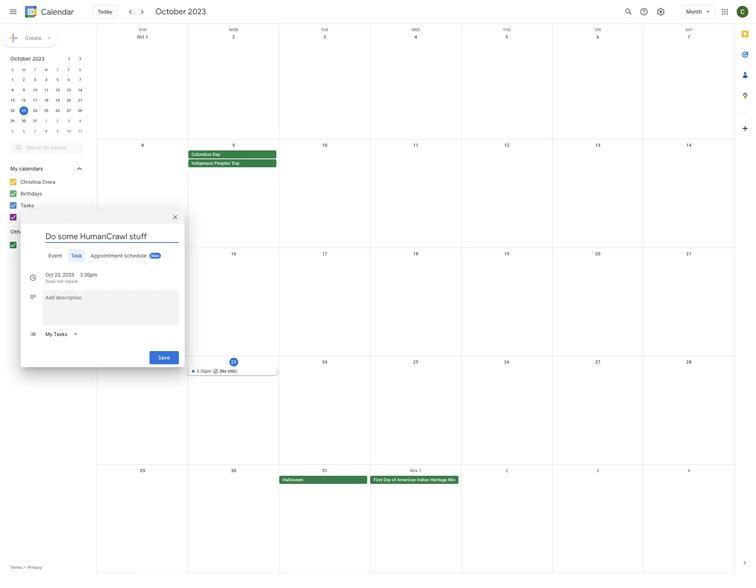 Task type: describe. For each thing, give the bounding box(es) containing it.
row containing s
[[7, 65, 86, 75]]

1 vertical spatial 25
[[414, 360, 419, 365]]

2 vertical spatial 6
[[23, 129, 25, 133]]

november 9 element
[[53, 127, 62, 136]]

12 for october 2023
[[56, 88, 60, 92]]

today
[[98, 8, 113, 15]]

0 vertical spatial october
[[155, 7, 186, 17]]

w
[[45, 68, 48, 72]]

month inside button
[[449, 477, 461, 482]]

0 vertical spatial 2023
[[188, 7, 206, 17]]

16 element
[[19, 96, 28, 105]]

10 for sun
[[322, 143, 328, 148]]

terms – privacy
[[10, 565, 42, 570]]

other calendars button
[[1, 226, 91, 238]]

11 for october 2023
[[44, 88, 48, 92]]

other
[[10, 229, 25, 235]]

halloween
[[283, 477, 303, 482]]

14 element
[[76, 86, 85, 95]]

1 horizontal spatial tab list
[[736, 24, 756, 552]]

columbus day button
[[188, 151, 277, 159]]

30 for 1
[[22, 119, 26, 123]]

oct for oct 23, 2023
[[45, 272, 53, 278]]

repeat
[[65, 279, 78, 284]]

9 for sun
[[233, 143, 235, 148]]

13 element
[[65, 86, 73, 95]]

25 element
[[42, 106, 51, 115]]

christina
[[21, 179, 41, 185]]

christina overa
[[21, 179, 55, 185]]

row containing 23
[[97, 356, 735, 465]]

row containing sun
[[97, 24, 735, 32]]

heritage
[[431, 477, 447, 482]]

indian
[[417, 477, 430, 482]]

5 for oct 1
[[506, 34, 509, 40]]

states
[[63, 242, 78, 248]]

24 inside grid
[[322, 360, 328, 365]]

18 inside 18 element
[[44, 98, 48, 102]]

calendar element
[[23, 4, 74, 21]]

27 inside grid
[[596, 360, 601, 365]]

1 horizontal spatial day
[[232, 161, 240, 166]]

17 element
[[31, 96, 40, 105]]

privacy link
[[28, 565, 42, 570]]

first day of american indian heritage month button
[[371, 476, 461, 484]]

16 inside grid
[[231, 251, 237, 256]]

november 11 element
[[76, 127, 85, 136]]

15 element
[[8, 96, 17, 105]]

thu
[[503, 28, 511, 32]]

f
[[68, 68, 70, 72]]

1 vertical spatial october
[[10, 55, 31, 62]]

united
[[47, 242, 62, 248]]

1 s from the left
[[11, 68, 14, 72]]

does not repeat
[[45, 279, 78, 284]]

1 inside "element"
[[45, 119, 47, 123]]

3:30pm inside "row"
[[197, 369, 212, 374]]

task button
[[68, 249, 85, 262]]

19 inside grid
[[505, 251, 510, 256]]

new
[[152, 254, 160, 258]]

november 2 element
[[53, 117, 62, 125]]

calendar
[[41, 7, 74, 17]]

peoples'
[[215, 161, 231, 166]]

17 inside grid
[[322, 251, 328, 256]]

0 horizontal spatial 3:30pm
[[80, 272, 97, 278]]

day for first
[[384, 477, 391, 482]]

23 inside cell
[[22, 109, 26, 113]]

19 element
[[53, 96, 62, 105]]

21 inside row group
[[78, 98, 82, 102]]

not
[[57, 279, 64, 284]]

26 inside october 2023 grid
[[56, 109, 60, 113]]

14 for sun
[[687, 143, 692, 148]]

of
[[392, 477, 396, 482]]

title)
[[228, 369, 237, 374]]

halloween button
[[279, 476, 368, 484]]

1 horizontal spatial 23
[[231, 360, 237, 365]]

november 3 element
[[65, 117, 73, 125]]

schedule
[[125, 252, 147, 259]]

29 for nov 1
[[140, 468, 145, 473]]

month inside dropdown button
[[687, 8, 703, 15]]

new element
[[150, 253, 161, 259]]

oct 23, 2023
[[45, 272, 74, 278]]

2 inside "element"
[[57, 119, 59, 123]]

27 inside row group
[[67, 109, 71, 113]]

11 inside 'element'
[[78, 129, 82, 133]]

6 for oct 1
[[597, 34, 600, 40]]

calendars for my calendars
[[19, 165, 43, 172]]

7 for oct 1
[[688, 34, 691, 40]]

birthdays
[[21, 191, 42, 197]]

8 for sun
[[141, 143, 144, 148]]

row containing 22
[[7, 106, 86, 116]]

november 4 element
[[76, 117, 85, 125]]

sun
[[139, 28, 147, 32]]

5 for 1
[[57, 78, 59, 82]]

10 for october 2023
[[33, 88, 37, 92]]

22
[[11, 109, 15, 113]]

month button
[[682, 3, 715, 21]]

1 vertical spatial 9
[[57, 129, 59, 133]]

0 horizontal spatial 7
[[34, 129, 36, 133]]

nov 1
[[410, 468, 422, 473]]

my calendars button
[[1, 163, 91, 175]]

31 for nov 1
[[322, 468, 328, 473]]

2 t from the left
[[57, 68, 59, 72]]



Task type: vqa. For each thing, say whether or not it's contained in the screenshot.


Task type: locate. For each thing, give the bounding box(es) containing it.
20 element
[[65, 96, 73, 105]]

1 horizontal spatial 3:30pm
[[197, 369, 212, 374]]

0 horizontal spatial october 2023
[[10, 55, 45, 62]]

0 vertical spatial 7
[[688, 34, 691, 40]]

1 horizontal spatial 25
[[414, 360, 419, 365]]

0 vertical spatial 16
[[22, 98, 26, 102]]

25 inside october 2023 grid
[[44, 109, 48, 113]]

calendars for other calendars
[[26, 229, 50, 235]]

columbus day indigenous peoples' day
[[192, 152, 240, 166]]

29 inside row group
[[11, 119, 15, 123]]

1 vertical spatial 28
[[687, 360, 692, 365]]

0 horizontal spatial 25
[[44, 109, 48, 113]]

t left w
[[34, 68, 36, 72]]

8 for october 2023
[[12, 88, 14, 92]]

(no
[[220, 369, 227, 374]]

november 6 element
[[19, 127, 28, 136]]

6 inside grid
[[597, 34, 600, 40]]

6 down fri
[[597, 34, 600, 40]]

7 down 31 element on the top left
[[34, 129, 36, 133]]

1 horizontal spatial 18
[[414, 251, 419, 256]]

1 horizontal spatial october 2023
[[155, 7, 206, 17]]

29 element
[[8, 117, 17, 125]]

row group containing 1
[[7, 75, 86, 136]]

0 vertical spatial 14
[[78, 88, 82, 92]]

20
[[67, 98, 71, 102], [596, 251, 601, 256]]

29
[[11, 119, 15, 123], [140, 468, 145, 473]]

10 inside 10 element
[[33, 88, 37, 92]]

1 horizontal spatial 31
[[322, 468, 328, 473]]

0 horizontal spatial 14
[[78, 88, 82, 92]]

calendars
[[19, 165, 43, 172], [26, 229, 50, 235]]

0 vertical spatial october 2023
[[155, 7, 206, 17]]

1 up 15 element
[[12, 78, 14, 82]]

7 for 1
[[79, 78, 81, 82]]

2 horizontal spatial 6
[[597, 34, 600, 40]]

14 inside grid
[[687, 143, 692, 148]]

0 vertical spatial 25
[[44, 109, 48, 113]]

oct for oct 1
[[137, 34, 144, 40]]

3:30pm left (no
[[197, 369, 212, 374]]

tab list
[[736, 24, 756, 552], [26, 249, 179, 262]]

0 horizontal spatial 13
[[67, 88, 71, 92]]

october 2023
[[155, 7, 206, 17], [10, 55, 45, 62]]

11 for sun
[[414, 143, 419, 148]]

10 element
[[31, 86, 40, 95]]

15 left new element at the top left of page
[[140, 251, 145, 256]]

1 vertical spatial day
[[232, 161, 240, 166]]

8 inside "row"
[[45, 129, 47, 133]]

5 inside november 5 element
[[12, 129, 14, 133]]

2 vertical spatial 2023
[[63, 272, 74, 278]]

1 right nov
[[420, 468, 422, 473]]

23, today element
[[19, 106, 28, 115]]

11 element
[[42, 86, 51, 95]]

1 vertical spatial 3:30pm
[[197, 369, 212, 374]]

tab list containing event
[[26, 249, 179, 262]]

14 for october 2023
[[78, 88, 82, 92]]

9 for october 2023
[[23, 88, 25, 92]]

13 for october 2023
[[67, 88, 71, 92]]

6
[[597, 34, 600, 40], [68, 78, 70, 82], [23, 129, 25, 133]]

s right the f
[[79, 68, 81, 72]]

november 10 element
[[65, 127, 73, 136]]

calendars up in
[[26, 229, 50, 235]]

oct up does
[[45, 272, 53, 278]]

1 vertical spatial october 2023
[[10, 55, 45, 62]]

0 vertical spatial 21
[[78, 98, 82, 102]]

8 inside grid
[[141, 143, 144, 148]]

sat
[[686, 28, 693, 32]]

2 vertical spatial 5
[[12, 129, 14, 133]]

19
[[56, 98, 60, 102], [505, 251, 510, 256]]

terms link
[[10, 565, 23, 570]]

20 inside row group
[[67, 98, 71, 102]]

calendar heading
[[40, 7, 74, 17]]

0 horizontal spatial tab list
[[26, 249, 179, 262]]

event button
[[45, 249, 65, 262]]

0 horizontal spatial t
[[34, 68, 36, 72]]

1 vertical spatial 2023
[[32, 55, 45, 62]]

1 vertical spatial calendars
[[26, 229, 50, 235]]

cell containing columbus day
[[188, 151, 280, 168]]

28
[[78, 109, 82, 113], [687, 360, 692, 365]]

privacy
[[28, 565, 42, 570]]

28 inside 28 element
[[78, 109, 82, 113]]

1 vertical spatial 15
[[140, 251, 145, 256]]

row containing 1
[[7, 75, 86, 85]]

november 8 element
[[42, 127, 51, 136]]

create button
[[3, 29, 57, 47]]

10 inside grid
[[322, 143, 328, 148]]

day up peoples'
[[213, 152, 220, 157]]

2 vertical spatial 10
[[322, 143, 328, 148]]

3:30pm down task
[[80, 272, 97, 278]]

1 vertical spatial 7
[[79, 78, 81, 82]]

m
[[22, 68, 25, 72]]

0 horizontal spatial s
[[11, 68, 14, 72]]

0 horizontal spatial 26
[[56, 109, 60, 113]]

17
[[33, 98, 37, 102], [322, 251, 328, 256]]

0 horizontal spatial 18
[[44, 98, 48, 102]]

2 vertical spatial 9
[[233, 143, 235, 148]]

30 element
[[19, 117, 28, 125]]

main drawer image
[[9, 7, 18, 16]]

0 horizontal spatial october
[[10, 55, 31, 62]]

19 inside row group
[[56, 98, 60, 102]]

november 7 element
[[31, 127, 40, 136]]

0 vertical spatial month
[[687, 8, 703, 15]]

0 vertical spatial 12
[[56, 88, 60, 92]]

oct down sun
[[137, 34, 144, 40]]

14
[[78, 88, 82, 92], [687, 143, 692, 148]]

first day of american indian heritage month
[[374, 477, 461, 482]]

1 horizontal spatial 29
[[140, 468, 145, 473]]

0 vertical spatial calendars
[[19, 165, 43, 172]]

tasks
[[21, 202, 34, 208]]

0 vertical spatial 23
[[22, 109, 26, 113]]

10 inside november 10 element
[[67, 129, 71, 133]]

18 inside grid
[[414, 251, 419, 256]]

t left the f
[[57, 68, 59, 72]]

8
[[12, 88, 14, 92], [45, 129, 47, 133], [141, 143, 144, 148]]

1 vertical spatial 21
[[687, 251, 692, 256]]

None search field
[[0, 138, 91, 154]]

31 element
[[31, 117, 40, 125]]

1 vertical spatial 31
[[322, 468, 328, 473]]

16
[[22, 98, 26, 102], [231, 251, 237, 256]]

0 vertical spatial 18
[[44, 98, 48, 102]]

31
[[33, 119, 37, 123], [322, 468, 328, 473]]

1 vertical spatial 12
[[505, 143, 510, 148]]

1 vertical spatial 30
[[231, 468, 237, 473]]

15
[[11, 98, 15, 102], [140, 251, 145, 256]]

row containing oct 1
[[97, 31, 735, 140]]

0 vertical spatial 6
[[597, 34, 600, 40]]

11 inside grid
[[414, 143, 419, 148]]

7 inside grid
[[688, 34, 691, 40]]

month up sat
[[687, 8, 703, 15]]

day for columbus
[[213, 152, 220, 157]]

1 horizontal spatial month
[[687, 8, 703, 15]]

1 vertical spatial 6
[[68, 78, 70, 82]]

30 inside grid
[[231, 468, 237, 473]]

1 horizontal spatial 20
[[596, 251, 601, 256]]

0 horizontal spatial 9
[[23, 88, 25, 92]]

21 inside grid
[[687, 251, 692, 256]]

31 inside grid
[[322, 468, 328, 473]]

21 element
[[76, 96, 85, 105]]

29 for 1
[[11, 119, 15, 123]]

9 up columbus day button
[[233, 143, 235, 148]]

1 horizontal spatial 5
[[57, 78, 59, 82]]

task
[[71, 252, 82, 259]]

mon
[[229, 28, 238, 32]]

5 inside grid
[[506, 34, 509, 40]]

1 vertical spatial 18
[[414, 251, 419, 256]]

my
[[10, 165, 18, 172]]

oct inside "row"
[[137, 34, 144, 40]]

16 inside row group
[[22, 98, 26, 102]]

oct
[[137, 34, 144, 40], [45, 272, 53, 278]]

row containing 5
[[7, 126, 86, 136]]

14 inside row group
[[78, 88, 82, 92]]

27 element
[[65, 106, 73, 115]]

2 horizontal spatial 8
[[141, 143, 144, 148]]

2 horizontal spatial 7
[[688, 34, 691, 40]]

Add description text field
[[43, 293, 179, 320]]

27
[[67, 109, 71, 113], [596, 360, 601, 365]]

24 element
[[31, 106, 40, 115]]

24
[[33, 109, 37, 113], [322, 360, 328, 365]]

1 horizontal spatial 17
[[322, 251, 328, 256]]

row
[[97, 24, 735, 32], [97, 31, 735, 140], [7, 65, 86, 75], [7, 75, 86, 85], [7, 85, 86, 95], [7, 95, 86, 106], [7, 106, 86, 116], [7, 116, 86, 126], [7, 126, 86, 136], [97, 140, 735, 248], [97, 248, 735, 356], [97, 356, 735, 465], [97, 465, 735, 573]]

0 vertical spatial 17
[[33, 98, 37, 102]]

2023
[[188, 7, 206, 17], [32, 55, 45, 62], [63, 272, 74, 278]]

indigenous
[[192, 161, 214, 166]]

0 vertical spatial 10
[[33, 88, 37, 92]]

1 horizontal spatial 15
[[140, 251, 145, 256]]

indigenous peoples' day button
[[188, 159, 277, 167]]

23 cell
[[18, 106, 29, 116]]

0 vertical spatial 31
[[33, 119, 37, 123]]

15 inside october 2023 grid
[[11, 98, 15, 102]]

1 horizontal spatial 28
[[687, 360, 692, 365]]

28 element
[[76, 106, 85, 115]]

day inside button
[[384, 477, 391, 482]]

Search for people text field
[[15, 141, 79, 154]]

0 horizontal spatial day
[[213, 152, 220, 157]]

1 vertical spatial 5
[[57, 78, 59, 82]]

fri
[[596, 28, 602, 32]]

event
[[48, 252, 62, 259]]

terms
[[10, 565, 23, 570]]

30 for nov 1
[[231, 468, 237, 473]]

1 horizontal spatial 24
[[322, 360, 328, 365]]

30 inside 30 element
[[22, 119, 26, 123]]

0 vertical spatial 28
[[78, 109, 82, 113]]

12
[[56, 88, 60, 92], [505, 143, 510, 148]]

1 down 25 element
[[45, 119, 47, 123]]

31 down 24 'element'
[[33, 119, 37, 123]]

1 horizontal spatial 14
[[687, 143, 692, 148]]

5 down 29 element
[[12, 129, 14, 133]]

9 up '16' element
[[23, 88, 25, 92]]

1 horizontal spatial 7
[[79, 78, 81, 82]]

11
[[44, 88, 48, 92], [78, 129, 82, 133], [414, 143, 419, 148]]

overa
[[42, 179, 55, 185]]

november 5 element
[[8, 127, 17, 136]]

12 for sun
[[505, 143, 510, 148]]

24 inside 24 'element'
[[33, 109, 37, 113]]

other calendars
[[10, 229, 50, 235]]

(no title)
[[220, 369, 237, 374]]

12 inside row group
[[56, 88, 60, 92]]

2 horizontal spatial 5
[[506, 34, 509, 40]]

1 horizontal spatial october
[[155, 7, 186, 17]]

my calendars
[[10, 165, 43, 172]]

0 vertical spatial 5
[[506, 34, 509, 40]]

6 for 1
[[68, 78, 70, 82]]

–
[[24, 565, 27, 570]]

2
[[233, 34, 235, 40], [23, 78, 25, 82], [57, 119, 59, 123], [506, 468, 509, 473]]

columbus
[[192, 152, 212, 157]]

wed
[[412, 28, 420, 32]]

7 up 14 element
[[79, 78, 81, 82]]

0 horizontal spatial 27
[[67, 109, 71, 113]]

13 inside grid
[[596, 143, 601, 148]]

23 up "title)"
[[231, 360, 237, 365]]

day down columbus day button
[[232, 161, 240, 166]]

12 element
[[53, 86, 62, 95]]

0 horizontal spatial 30
[[22, 119, 26, 123]]

None field
[[43, 328, 84, 341]]

1 horizontal spatial 19
[[505, 251, 510, 256]]

18
[[44, 98, 48, 102], [414, 251, 419, 256]]

2 horizontal spatial day
[[384, 477, 391, 482]]

holidays in united states
[[21, 242, 78, 248]]

0 vertical spatial 29
[[11, 119, 15, 123]]

0 horizontal spatial 21
[[78, 98, 82, 102]]

grid containing oct 1
[[97, 24, 735, 573]]

american
[[397, 477, 416, 482]]

1 t from the left
[[34, 68, 36, 72]]

6 down 30 element
[[23, 129, 25, 133]]

3
[[324, 34, 326, 40], [34, 78, 36, 82], [68, 119, 70, 123], [597, 468, 600, 473]]

0 vertical spatial 9
[[23, 88, 25, 92]]

23,
[[55, 272, 61, 278]]

31 inside 31 element
[[33, 119, 37, 123]]

1 horizontal spatial t
[[57, 68, 59, 72]]

1 horizontal spatial 2023
[[63, 272, 74, 278]]

appointment
[[91, 252, 123, 259]]

17 inside row group
[[33, 98, 37, 102]]

s
[[11, 68, 14, 72], [79, 68, 81, 72]]

calendars up christina
[[19, 165, 43, 172]]

1 vertical spatial 11
[[78, 129, 82, 133]]

cell
[[97, 151, 188, 168], [188, 151, 280, 168], [279, 151, 371, 168], [371, 151, 462, 168], [462, 151, 553, 168], [553, 151, 644, 168], [97, 367, 188, 376], [279, 367, 371, 376], [371, 367, 462, 376], [462, 367, 553, 376], [553, 367, 644, 376], [188, 476, 279, 484], [462, 476, 553, 484], [553, 476, 644, 484]]

0 horizontal spatial 23
[[22, 109, 26, 113]]

26 element
[[53, 106, 62, 115]]

30
[[22, 119, 26, 123], [231, 468, 237, 473]]

9
[[23, 88, 25, 92], [57, 129, 59, 133], [233, 143, 235, 148]]

1 vertical spatial 20
[[596, 251, 601, 256]]

does
[[45, 279, 56, 284]]

1 vertical spatial 24
[[322, 360, 328, 365]]

0 vertical spatial 19
[[56, 98, 60, 102]]

0 horizontal spatial month
[[449, 477, 461, 482]]

1 down sun
[[146, 34, 148, 40]]

Add title text field
[[45, 231, 179, 242]]

5 up 12 element
[[57, 78, 59, 82]]

0 horizontal spatial 20
[[67, 98, 71, 102]]

t
[[34, 68, 36, 72], [57, 68, 59, 72]]

holidays
[[21, 242, 40, 248]]

today button
[[93, 3, 117, 21]]

0 vertical spatial 27
[[67, 109, 71, 113]]

1 horizontal spatial oct
[[137, 34, 144, 40]]

tue
[[321, 28, 329, 32]]

1 horizontal spatial 8
[[45, 129, 47, 133]]

day
[[213, 152, 220, 157], [232, 161, 240, 166], [384, 477, 391, 482]]

0 horizontal spatial 2023
[[32, 55, 45, 62]]

23
[[22, 109, 26, 113], [231, 360, 237, 365]]

22 element
[[8, 106, 17, 115]]

13 inside row group
[[67, 88, 71, 92]]

1
[[146, 34, 148, 40], [12, 78, 14, 82], [45, 119, 47, 123], [420, 468, 422, 473]]

1 horizontal spatial s
[[79, 68, 81, 72]]

0 horizontal spatial 15
[[11, 98, 15, 102]]

october 2023 grid
[[7, 65, 86, 136]]

23 down '16' element
[[22, 109, 26, 113]]

october
[[155, 7, 186, 17], [10, 55, 31, 62]]

november 1 element
[[42, 117, 51, 125]]

31 up halloween button
[[322, 468, 328, 473]]

month right heritage
[[449, 477, 461, 482]]

row group
[[7, 75, 86, 136]]

s left m
[[11, 68, 14, 72]]

15 up 22
[[11, 98, 15, 102]]

oct 1
[[137, 34, 148, 40]]

2 horizontal spatial 9
[[233, 143, 235, 148]]

5
[[506, 34, 509, 40], [57, 78, 59, 82], [12, 129, 14, 133]]

test
[[21, 214, 30, 220]]

21
[[78, 98, 82, 102], [687, 251, 692, 256]]

18 element
[[42, 96, 51, 105]]

12 inside grid
[[505, 143, 510, 148]]

5 down thu
[[506, 34, 509, 40]]

month
[[687, 8, 703, 15], [449, 477, 461, 482]]

grid
[[97, 24, 735, 573]]

my calendars list
[[1, 176, 91, 223]]

first
[[374, 477, 383, 482]]

26
[[56, 109, 60, 113], [505, 360, 510, 365]]

1 horizontal spatial 10
[[67, 129, 71, 133]]

1 vertical spatial 27
[[596, 360, 601, 365]]

1 horizontal spatial 9
[[57, 129, 59, 133]]

appointment schedule
[[91, 252, 147, 259]]

nov
[[410, 468, 418, 473]]

13 for sun
[[596, 143, 601, 148]]

2 s from the left
[[79, 68, 81, 72]]

9 down november 2 "element"
[[57, 129, 59, 133]]

settings menu image
[[657, 7, 666, 16]]

1 horizontal spatial 26
[[505, 360, 510, 365]]

in
[[42, 242, 46, 248]]

7
[[688, 34, 691, 40], [79, 78, 81, 82], [34, 129, 36, 133]]

create
[[25, 35, 42, 41]]

7 down sat
[[688, 34, 691, 40]]

day left of
[[384, 477, 391, 482]]

6 down the f
[[68, 78, 70, 82]]

31 for 1
[[33, 119, 37, 123]]

4
[[415, 34, 417, 40], [45, 78, 47, 82], [79, 119, 81, 123], [688, 468, 691, 473]]

0 vertical spatial 20
[[67, 98, 71, 102]]



